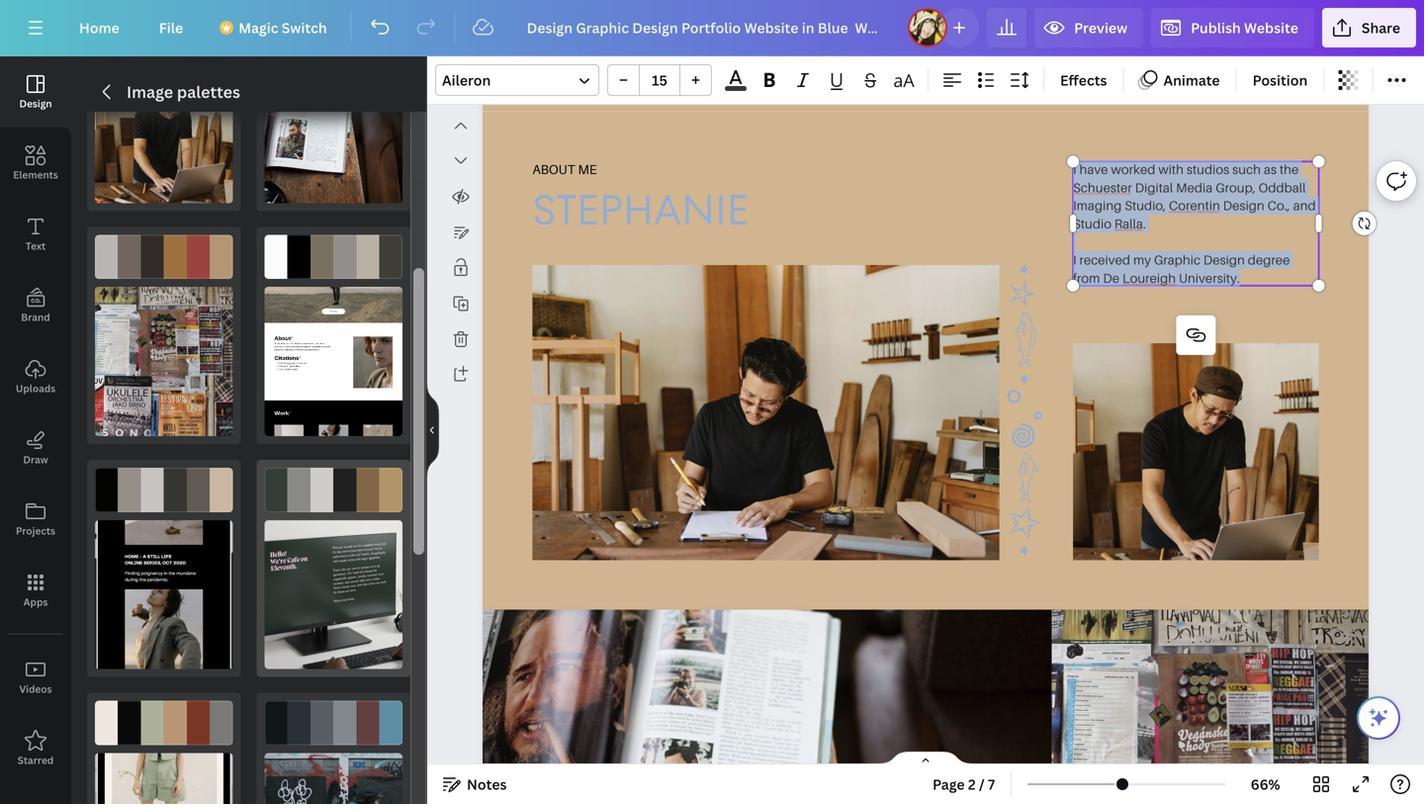 Task type: describe. For each thing, give the bounding box(es) containing it.
effects
[[1060, 71, 1107, 90]]

palettes
[[177, 81, 240, 102]]

i received my graphic design degree from de loureigh university.
[[1073, 252, 1290, 285]]

magic switch
[[239, 18, 327, 37]]

– – number field
[[646, 71, 673, 90]]

design inside i received my graphic design degree from de loureigh university.
[[1203, 252, 1245, 267]]

group,
[[1216, 179, 1256, 195]]

publish website
[[1191, 18, 1298, 37]]

𓆟
[[995, 309, 1056, 369]]

file
[[159, 18, 183, 37]]

received
[[1080, 252, 1130, 267]]

de
[[1103, 270, 1120, 285]]

canva assistant image
[[1367, 706, 1391, 730]]

file button
[[143, 8, 199, 47]]

elements button
[[0, 128, 71, 199]]

ralla.
[[1115, 216, 1146, 231]]

effects button
[[1052, 64, 1115, 96]]

Design title text field
[[511, 8, 900, 47]]

imaging
[[1073, 198, 1122, 213]]

schuester
[[1073, 179, 1132, 195]]

1 ⋆ from the top
[[995, 259, 1056, 278]]

animate
[[1164, 71, 1220, 90]]

⭒
[[995, 278, 1056, 309]]

publish
[[1191, 18, 1241, 37]]

page 2 / 7
[[933, 775, 995, 794]]

position button
[[1245, 64, 1316, 96]]

˚
[[995, 410, 1056, 421]]

share
[[1362, 18, 1400, 37]]

aileron button
[[435, 64, 599, 96]]

worked
[[1111, 161, 1156, 177]]

i for schuester
[[1073, 161, 1077, 177]]

hide image
[[426, 383, 439, 478]]

uploads
[[16, 382, 56, 395]]

1 apply style image from the left
[[95, 701, 233, 745]]

𓆜
[[995, 450, 1056, 505]]

studio,
[[1125, 198, 1166, 213]]

pensive artisan using laptop in creative workshop studio image
[[95, 54, 233, 203]]

magic switch button
[[207, 8, 343, 47]]

draw button
[[0, 412, 71, 484]]

projects button
[[0, 484, 71, 555]]

image palettes
[[127, 81, 240, 102]]

website
[[1244, 18, 1298, 37]]

design inside i have worked with studios such as the schuester digital media group, oddball imaging studio, corentin design co., and studio ralla.
[[1223, 198, 1265, 213]]

position
[[1253, 71, 1308, 90]]

66% button
[[1233, 768, 1298, 800]]

digital
[[1135, 179, 1173, 195]]

𖦹
[[995, 421, 1056, 450]]

animate button
[[1132, 64, 1228, 96]]

brand button
[[0, 270, 71, 341]]

starred button
[[0, 713, 71, 784]]

design button
[[0, 56, 71, 128]]

switch
[[282, 18, 327, 37]]

videos
[[19, 682, 52, 696]]

as
[[1264, 161, 1277, 177]]

preview button
[[1035, 8, 1143, 47]]

2
[[968, 775, 976, 794]]

from
[[1073, 270, 1100, 285]]

with
[[1158, 161, 1184, 177]]

side panel tab list
[[0, 56, 71, 784]]



Task type: vqa. For each thing, say whether or not it's contained in the screenshot.
Pensive Artisan Using Laptop In Creative Workshop Studio image
yes



Task type: locate. For each thing, give the bounding box(es) containing it.
uploads button
[[0, 341, 71, 412]]

share button
[[1322, 8, 1416, 47]]

design
[[19, 97, 52, 110], [1223, 198, 1265, 213], [1203, 252, 1245, 267]]

0 vertical spatial design
[[19, 97, 52, 110]]

design inside button
[[19, 97, 52, 110]]

1 horizontal spatial apply style image
[[265, 701, 403, 745]]

apps
[[23, 595, 48, 609]]

and
[[1293, 198, 1316, 213]]

publish website button
[[1151, 8, 1314, 47]]

3 ⋆ from the top
[[995, 540, 1056, 560]]

graphic
[[1154, 252, 1201, 267]]

i left 'have'
[[1073, 161, 1077, 177]]

videos button
[[0, 642, 71, 713]]

page
[[933, 775, 965, 794]]

⋆ down 𓆜
[[995, 540, 1056, 560]]

⋆ ⭒ 𓆟 ⋆ ｡ ˚ 𖦹 𓆜 ✩ ⋆
[[995, 259, 1056, 560]]

#393636 image
[[725, 86, 746, 91], [725, 86, 746, 91]]

loureigh
[[1122, 270, 1176, 285]]

have
[[1080, 161, 1108, 177]]

corentin
[[1169, 198, 1220, 213]]

apply style image
[[95, 701, 233, 745], [265, 701, 403, 745]]

apps button
[[0, 555, 71, 626]]

brand
[[21, 311, 50, 324]]

7
[[988, 775, 995, 794]]

i inside i received my graphic design degree from de loureigh university.
[[1073, 252, 1077, 267]]

university.
[[1179, 270, 1240, 285]]

text button
[[0, 199, 71, 270]]

/
[[979, 775, 985, 794]]

2 ⋆ from the top
[[995, 369, 1056, 388]]

i inside i have worked with studios such as the schuester digital media group, oddball imaging studio, corentin design co., and studio ralla.
[[1073, 161, 1077, 177]]

studio
[[1073, 216, 1112, 231]]

1 i from the top
[[1073, 161, 1077, 177]]

0 horizontal spatial apply style image
[[95, 701, 233, 745]]

notes button
[[435, 768, 515, 800]]

0 vertical spatial i
[[1073, 161, 1077, 177]]

none text field containing i have worked with studios such as the schuester digital media group, oddball imaging studio, corentin design co., and studio ralla.
[[1073, 160, 1319, 287]]

about
[[532, 161, 575, 177]]

1 vertical spatial design
[[1223, 198, 1265, 213]]

co.,
[[1268, 198, 1290, 213]]

design up the elements button
[[19, 97, 52, 110]]

0 vertical spatial ⋆
[[995, 259, 1056, 278]]

studios
[[1187, 161, 1230, 177]]

⋆
[[995, 259, 1056, 278], [995, 369, 1056, 388], [995, 540, 1056, 560]]

1 vertical spatial ⋆
[[995, 369, 1056, 388]]

main menu bar
[[0, 0, 1424, 56]]

i have worked with studios such as the schuester digital media group, oddball imaging studio, corentin design co., and studio ralla.
[[1073, 161, 1316, 231]]

draw
[[23, 453, 48, 466]]

website mockup 2 image
[[265, 520, 403, 669]]

the
[[1280, 161, 1299, 177]]

degree
[[1248, 252, 1290, 267]]

stephanie
[[532, 180, 750, 239]]

2 vertical spatial design
[[1203, 252, 1245, 267]]

group
[[607, 64, 712, 96]]

notes
[[467, 775, 507, 794]]

design up university.
[[1203, 252, 1245, 267]]

magic
[[239, 18, 278, 37]]

projects
[[16, 524, 55, 538]]

1 vertical spatial i
[[1073, 252, 1077, 267]]

i
[[1073, 161, 1077, 177], [1073, 252, 1077, 267]]

elements
[[13, 168, 58, 181]]

｡
[[995, 388, 1056, 410]]

me
[[578, 161, 597, 177]]

✩
[[995, 505, 1056, 540]]

such
[[1232, 161, 1261, 177]]

preview
[[1074, 18, 1128, 37]]

media
[[1176, 179, 1213, 195]]

⋆ up ˚
[[995, 369, 1056, 388]]

my
[[1133, 252, 1151, 267]]

66%
[[1251, 775, 1280, 794]]

oddball
[[1259, 179, 1306, 195]]

2 apply style image from the left
[[265, 701, 403, 745]]

text
[[26, 239, 46, 253]]

image
[[127, 81, 173, 102]]

i up from
[[1073, 252, 1077, 267]]

i for loureigh
[[1073, 252, 1077, 267]]

2 i from the top
[[1073, 252, 1077, 267]]

home
[[79, 18, 119, 37]]

show pages image
[[878, 751, 973, 766]]

page 2 / 7 button
[[925, 768, 1003, 800]]

None text field
[[1073, 160, 1319, 287]]

2 vertical spatial ⋆
[[995, 540, 1056, 560]]

about me
[[532, 161, 597, 177]]

aileron
[[442, 71, 491, 90]]

design down group,
[[1223, 198, 1265, 213]]

starred
[[18, 754, 54, 767]]

⋆ left from
[[995, 259, 1056, 278]]

home link
[[63, 8, 135, 47]]



